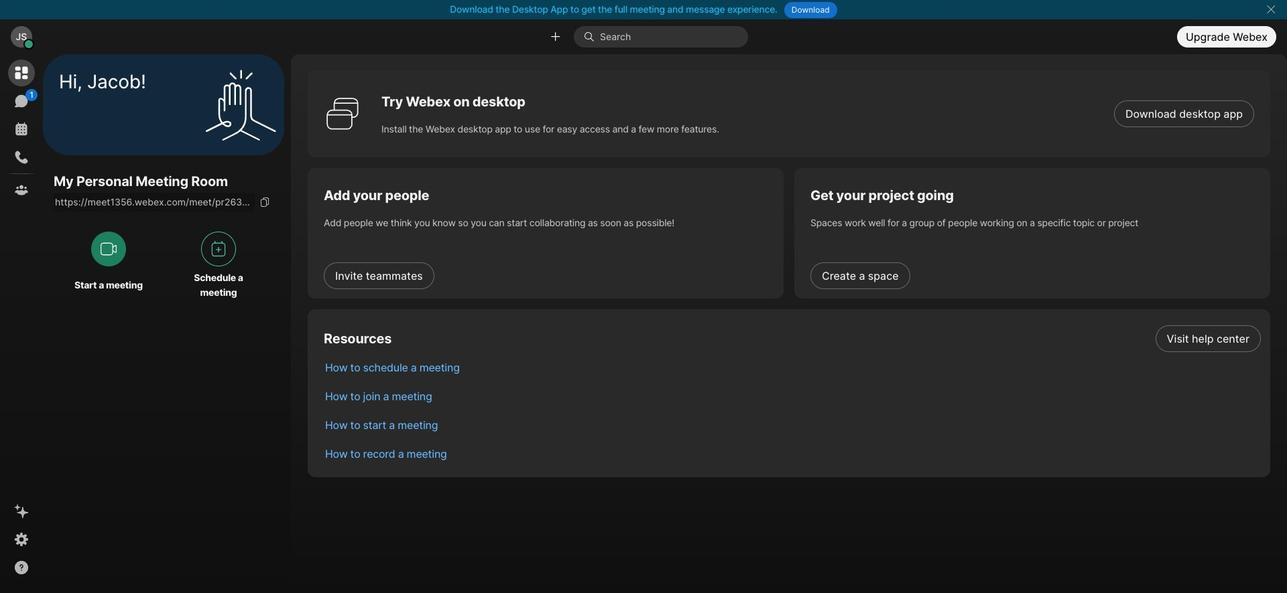 Task type: describe. For each thing, give the bounding box(es) containing it.
cancel_16 image
[[1266, 4, 1276, 15]]

1 list item from the top
[[314, 324, 1270, 353]]

2 list item from the top
[[314, 353, 1270, 382]]

5 list item from the top
[[314, 440, 1270, 469]]

4 list item from the top
[[314, 411, 1270, 440]]



Task type: vqa. For each thing, say whether or not it's contained in the screenshot.
cloud services image
no



Task type: locate. For each thing, give the bounding box(es) containing it.
webex tab list
[[8, 60, 38, 204]]

list item
[[314, 324, 1270, 353], [314, 353, 1270, 382], [314, 382, 1270, 411], [314, 411, 1270, 440], [314, 440, 1270, 469]]

3 list item from the top
[[314, 382, 1270, 411]]

two hands high fiving image
[[200, 65, 281, 145]]

None text field
[[54, 193, 255, 212]]

navigation
[[0, 54, 43, 594]]



